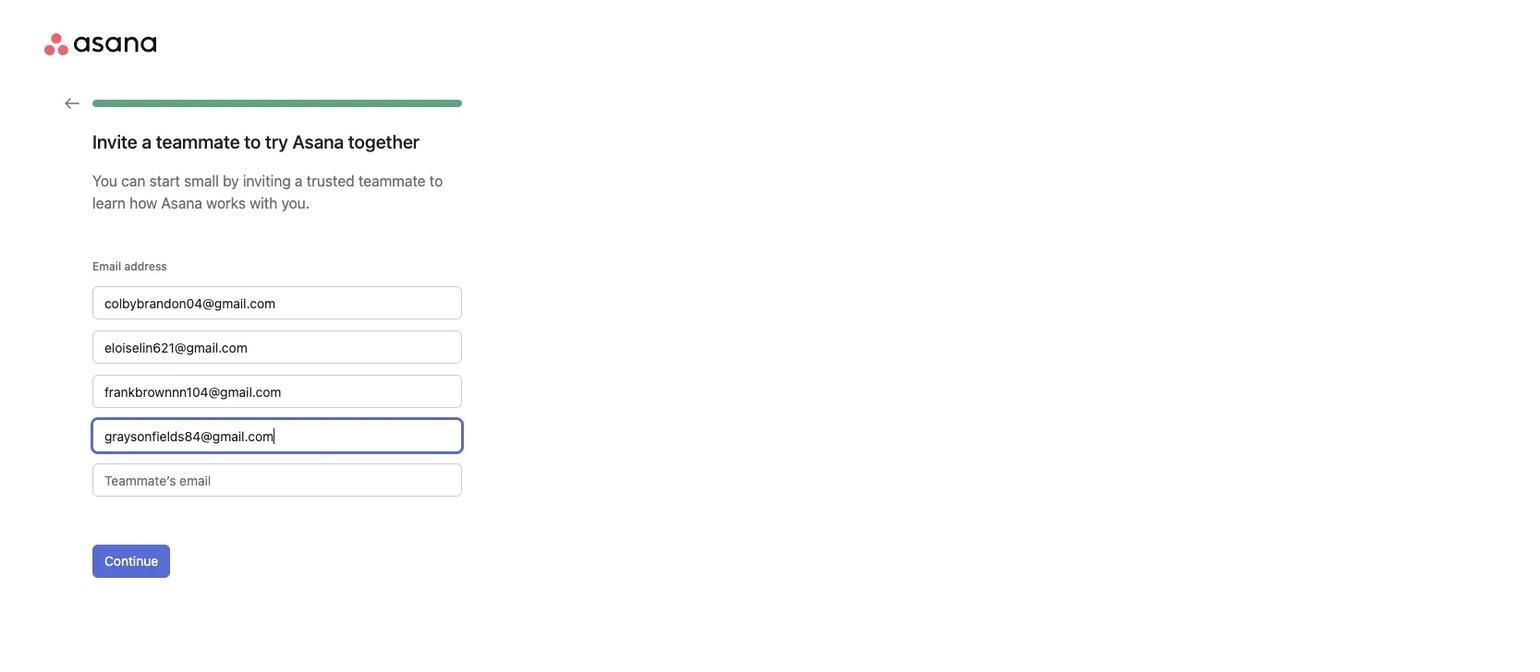 Task type: describe. For each thing, give the bounding box(es) containing it.
by
[[223, 173, 239, 189]]

continue
[[104, 554, 158, 569]]

0 vertical spatial a
[[142, 131, 152, 153]]

a inside you can start small by inviting a trusted teammate to learn how asana works with you.
[[295, 173, 303, 189]]

2 teammate's email text field from the top
[[92, 375, 462, 409]]

asana
[[161, 195, 202, 212]]

start
[[149, 173, 180, 189]]

small
[[184, 173, 219, 189]]

trusted
[[307, 173, 355, 189]]

you can start small by inviting a trusted teammate to learn how asana works with you.
[[92, 173, 443, 212]]

asana image
[[44, 33, 156, 55]]

3 teammate's email text field from the top
[[92, 464, 462, 497]]

invite
[[92, 131, 138, 153]]

address
[[124, 260, 167, 274]]

can
[[121, 173, 145, 189]]

0 vertical spatial teammate
[[156, 131, 240, 153]]

with
[[250, 195, 278, 212]]

asana together
[[293, 131, 420, 153]]



Task type: locate. For each thing, give the bounding box(es) containing it.
invite a teammate to try asana together
[[92, 131, 420, 153]]

1 horizontal spatial a
[[295, 173, 303, 189]]

you
[[92, 173, 117, 189]]

try
[[265, 131, 288, 153]]

a right invite
[[142, 131, 152, 153]]

a
[[142, 131, 152, 153], [295, 173, 303, 189]]

to
[[244, 131, 261, 153], [430, 173, 443, 189]]

1 vertical spatial teammate's email text field
[[92, 420, 462, 453]]

teammate down the asana together
[[359, 173, 426, 189]]

0 horizontal spatial to
[[244, 131, 261, 153]]

1 teammate's email text field from the top
[[92, 287, 462, 320]]

teammate
[[156, 131, 240, 153], [359, 173, 426, 189]]

how
[[130, 195, 157, 212]]

1 teammate's email text field from the top
[[92, 331, 462, 364]]

0 vertical spatial teammate's email text field
[[92, 287, 462, 320]]

continue button
[[92, 545, 170, 579]]

1 horizontal spatial to
[[430, 173, 443, 189]]

inviting
[[243, 173, 291, 189]]

2 vertical spatial teammate's email text field
[[92, 464, 462, 497]]

you.
[[282, 195, 310, 212]]

email
[[92, 260, 121, 274]]

0 horizontal spatial a
[[142, 131, 152, 153]]

email address
[[92, 260, 167, 274]]

teammate up small
[[156, 131, 240, 153]]

Teammate's email text field
[[92, 287, 462, 320], [92, 375, 462, 409]]

works
[[206, 195, 246, 212]]

1 vertical spatial to
[[430, 173, 443, 189]]

0 horizontal spatial teammate
[[156, 131, 240, 153]]

a up the you.
[[295, 173, 303, 189]]

go back image
[[65, 96, 79, 111]]

2 teammate's email text field from the top
[[92, 420, 462, 453]]

learn
[[92, 195, 126, 212]]

to inside you can start small by inviting a trusted teammate to learn how asana works with you.
[[430, 173, 443, 189]]

teammate inside you can start small by inviting a trusted teammate to learn how asana works with you.
[[359, 173, 426, 189]]

1 vertical spatial teammate's email text field
[[92, 375, 462, 409]]

1 vertical spatial teammate
[[359, 173, 426, 189]]

Teammate's email text field
[[92, 331, 462, 364], [92, 420, 462, 453], [92, 464, 462, 497]]

0 vertical spatial teammate's email text field
[[92, 331, 462, 364]]

1 vertical spatial a
[[295, 173, 303, 189]]

0 vertical spatial to
[[244, 131, 261, 153]]

1 horizontal spatial teammate
[[359, 173, 426, 189]]



Task type: vqa. For each thing, say whether or not it's contained in the screenshot.
how
yes



